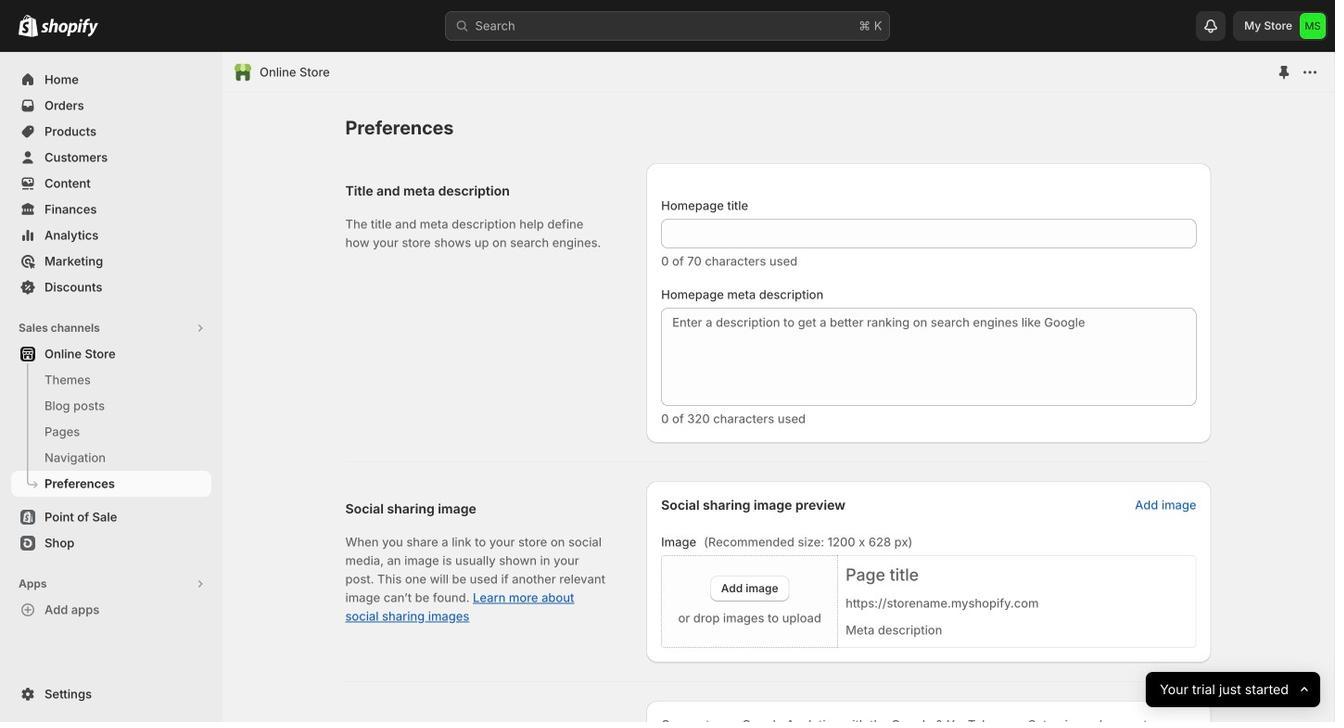 Task type: describe. For each thing, give the bounding box(es) containing it.
shopify image
[[19, 15, 38, 37]]

shopify image
[[41, 18, 98, 37]]

online store image
[[234, 63, 252, 82]]

my store image
[[1300, 13, 1326, 39]]



Task type: vqa. For each thing, say whether or not it's contained in the screenshot.
the 0.00 Text Field
no



